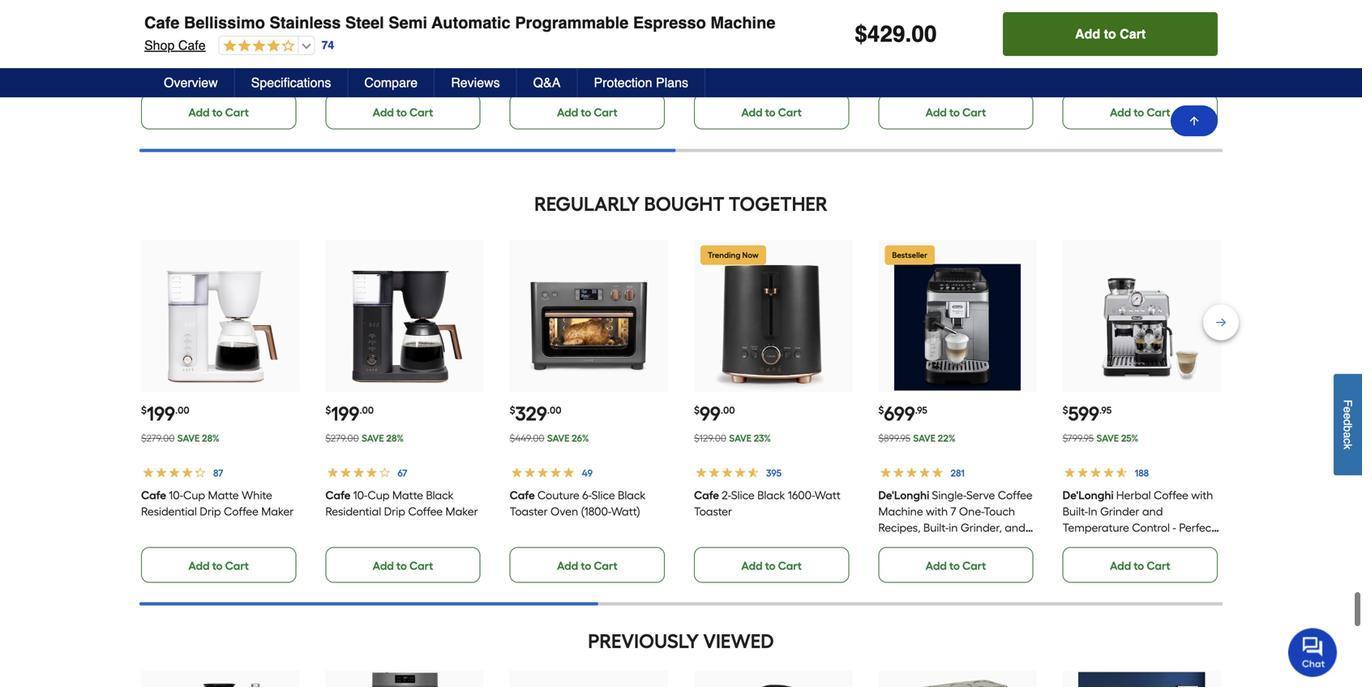 Task type: describe. For each thing, give the bounding box(es) containing it.
add to cart for 99 list item
[[742, 499, 802, 513]]

add to cart link inside 99 list item
[[694, 487, 850, 523]]

$899.95 save 22%
[[879, 372, 956, 384]]

system
[[944, 477, 981, 491]]

.00 for 99
[[721, 344, 735, 356]]

6-
[[583, 428, 592, 442]]

$799.95 save 25%
[[1063, 372, 1139, 384]]

protection plans button
[[578, 68, 706, 97]]

single-serve coffee machine with 7 one-touch recipes, built-in grinder, and lattecrema system
[[879, 428, 1033, 491]]

latte
[[1181, 477, 1208, 491]]

trending
[[708, 190, 741, 200]]

cup for 199
[[368, 428, 390, 442]]

chat invite button image
[[1289, 628, 1339, 677]]

add for 1st 199 list item
[[188, 499, 210, 513]]

28% for 199
[[386, 372, 404, 384]]

grinder,
[[961, 461, 1003, 475]]

save for .00
[[177, 372, 200, 384]]

f e e d b a c k button
[[1335, 374, 1363, 476]]

matte for .00
[[208, 428, 239, 442]]

c
[[1342, 438, 1355, 444]]

1600-
[[788, 428, 815, 442]]

protection plans
[[594, 75, 689, 90]]

maker for .00
[[261, 445, 294, 458]]

trending now
[[708, 190, 759, 200]]

28% for .00
[[202, 372, 220, 384]]

herbal
[[1117, 428, 1152, 442]]

99 list item
[[694, 180, 853, 523]]

99
[[700, 342, 721, 365]]

steel
[[346, 13, 384, 32]]

single- inside single-serve coffee machine with 7 one-touch recipes, built-in grinder, and lattecrema system
[[932, 428, 967, 442]]

add for second "add to cart" list item from right
[[188, 45, 210, 59]]

de'longhi herbal coffee with built-in grinder and temperature control - perfect single-serve dose and latte art image
[[1079, 204, 1206, 331]]

d
[[1342, 419, 1355, 426]]

to inside 99 list item
[[766, 499, 776, 513]]

2-
[[722, 428, 732, 442]]

add for 1st 199 list item from right
[[373, 499, 394, 513]]

compare button
[[348, 68, 435, 97]]

$279.00 save 28% for 199
[[326, 372, 404, 384]]

add to cart link inside 699 list item
[[879, 487, 1034, 523]]

shop cafe
[[144, 38, 206, 53]]

allen + roth canberra 29-in x 60-in gloss white acrylic oval freestanding soaking bathtub with drain (reversible drain) image
[[1079, 612, 1206, 687]]

.95 inside list item
[[1100, 344, 1112, 356]]

bought
[[645, 132, 725, 156]]

cafe 10-cup matte white residential drip coffee maker image
[[157, 204, 284, 331]]

00
[[912, 21, 937, 47]]

2 e from the top
[[1342, 413, 1355, 419]]

$ for 699
[[879, 344, 885, 356]]

now
[[743, 190, 759, 200]]

automatic
[[432, 13, 511, 32]]

$ for 99
[[694, 344, 700, 356]]

with inside single-serve coffee machine with 7 one-touch recipes, built-in grinder, and lattecrema system
[[927, 445, 949, 458]]

add to cart inside button
[[1076, 26, 1146, 41]]

herbal coffee with built-in grinder and temperature control - perfect single-serve dose and latte art
[[1063, 428, 1216, 507]]

$279.00 for .00
[[141, 372, 175, 384]]

machine inside single-serve coffee machine with 7 one-touch recipes, built-in grinder, and lattecrema system
[[879, 445, 924, 458]]

recipes,
[[879, 461, 921, 475]]

429
[[868, 21, 906, 47]]

cafe couture 6-slice black toaster oven (1800-watt) image
[[526, 204, 653, 331]]

regularly bought together
[[535, 132, 828, 156]]

cart for 1st 199 list item
[[225, 499, 249, 513]]

a
[[1342, 432, 1355, 438]]

22%
[[938, 372, 956, 384]]

699 list item
[[879, 180, 1037, 523]]

add for 699 list item
[[926, 499, 947, 513]]

f
[[1342, 400, 1355, 407]]

add to cart for 1st 199 list item
[[188, 499, 249, 513]]

delta foundations chrome 4-in centerset 2-handle watersense bathroom sink faucet with drain image
[[526, 612, 653, 687]]

espresso
[[633, 13, 707, 32]]

watt
[[815, 428, 841, 442]]

single- inside herbal coffee with built-in grinder and temperature control - perfect single-serve dose and latte art
[[1063, 477, 1098, 491]]

control
[[1133, 461, 1171, 475]]

dose
[[1129, 477, 1155, 491]]

serve inside herbal coffee with built-in grinder and temperature control - perfect single-serve dose and latte art
[[1098, 477, 1127, 491]]

cafe for 10-cup matte white residential drip coffee maker
[[141, 428, 166, 442]]

previously
[[588, 569, 699, 593]]

matte for 199
[[393, 428, 423, 442]]

serve inside single-serve coffee machine with 7 one-touch recipes, built-in grinder, and lattecrema system
[[967, 428, 996, 442]]

.00 inside 199 .00
[[175, 344, 190, 356]]

black for 329
[[618, 428, 646, 442]]

.
[[906, 21, 912, 47]]

maker for 199
[[446, 445, 478, 458]]

stainless
[[270, 13, 341, 32]]

cart for 329 list item
[[594, 499, 618, 513]]

de'longhi for 699
[[879, 428, 930, 442]]

699
[[885, 342, 916, 365]]

together
[[729, 132, 828, 156]]

$ 429 . 00
[[855, 21, 937, 47]]

add to cart for second "add to cart" list item from right
[[188, 45, 249, 59]]

drip for .00
[[200, 445, 221, 458]]

watt)
[[611, 445, 641, 458]]

10- for 199
[[353, 428, 368, 442]]

couture
[[538, 428, 580, 442]]

couture 6-slice black toaster oven (1800-watt)
[[510, 428, 646, 458]]

previously viewed
[[588, 569, 775, 593]]

2 vertical spatial and
[[1158, 477, 1179, 491]]

coffee inside herbal coffee with built-in grinder and temperature control - perfect single-serve dose and latte art
[[1154, 428, 1189, 442]]

previously viewed heading
[[140, 565, 1223, 597]]

f e e d b a c k
[[1342, 400, 1355, 450]]

$279.00 for 199
[[326, 372, 359, 384]]

$449.00 save 26%
[[510, 372, 589, 384]]

art
[[1063, 493, 1079, 507]]

25%
[[1122, 372, 1139, 384]]

2 199 from the left
[[331, 342, 360, 365]]

semi
[[389, 13, 428, 32]]

arrow up image
[[1189, 114, 1201, 127]]

$449.00
[[510, 372, 545, 384]]

toaster inside the couture 6-slice black toaster oven (1800-watt)
[[510, 445, 548, 458]]

10-cup matte black residential drip coffee maker
[[326, 428, 478, 458]]

white
[[242, 428, 272, 442]]

add inside button
[[1076, 26, 1101, 41]]

7
[[951, 445, 957, 458]]

.95 inside $ 699 .95
[[916, 344, 928, 356]]

$899.95
[[879, 372, 911, 384]]

add to cart for list item containing de'longhi
[[1111, 499, 1171, 513]]

add to cart for 699 list item
[[926, 499, 987, 513]]

add to cart link inside 329 list item
[[510, 487, 665, 523]]

$799.95
[[1063, 372, 1095, 384]]

23%
[[754, 372, 771, 384]]

74
[[322, 39, 334, 52]]

cafe for 2-slice black 1600-watt toaster
[[694, 428, 720, 442]]

temperature
[[1063, 461, 1130, 475]]

329
[[516, 342, 547, 365]]

cafe bellissimo stainless steel semi automatic programmable espresso machine image
[[157, 612, 284, 687]]

residential for .00
[[141, 445, 197, 458]]



Task type: locate. For each thing, give the bounding box(es) containing it.
1 199 list item from the left
[[141, 180, 300, 523]]

matte inside 10-cup matte white residential drip coffee maker
[[208, 428, 239, 442]]

q&a button
[[517, 68, 578, 97]]

black for 199
[[426, 428, 454, 442]]

dewalt 20v max 20-volt max brushless impact driver (1-battery included, charger included and soft bag included) image
[[710, 612, 837, 687]]

cart inside 699 list item
[[963, 499, 987, 513]]

2 toaster from the left
[[694, 445, 733, 458]]

lattecrema
[[879, 477, 942, 491]]

with
[[1192, 428, 1214, 442], [927, 445, 949, 458]]

compare
[[365, 75, 418, 90]]

save inside 699 list item
[[914, 372, 936, 384]]

cart for 99 list item
[[779, 499, 802, 513]]

1 de'longhi from the left
[[879, 428, 930, 442]]

0 horizontal spatial drip
[[200, 445, 221, 458]]

1 save from the left
[[177, 372, 200, 384]]

cafe bellissimo stainless steel semi automatic programmable espresso machine
[[144, 13, 776, 32]]

1 horizontal spatial $279.00 save 28%
[[326, 372, 404, 384]]

2-slice black 1600-watt toaster
[[694, 428, 841, 458]]

save for 199
[[362, 372, 384, 384]]

overview
[[164, 75, 218, 90]]

0 horizontal spatial matte
[[208, 428, 239, 442]]

serve up one-
[[967, 428, 996, 442]]

list item containing de'longhi
[[1063, 180, 1222, 523]]

save
[[177, 372, 200, 384], [362, 372, 384, 384], [547, 372, 570, 384], [730, 372, 752, 384], [914, 372, 936, 384], [1097, 372, 1120, 384]]

add to cart inside 99 list item
[[742, 499, 802, 513]]

maker
[[261, 445, 294, 458], [446, 445, 478, 458]]

.00 for 199
[[360, 344, 374, 356]]

protection
[[594, 75, 653, 90]]

overview button
[[148, 68, 235, 97]]

1 horizontal spatial de'longhi
[[1063, 428, 1114, 442]]

and
[[1143, 445, 1164, 458], [1005, 461, 1026, 475], [1158, 477, 1179, 491]]

2 .95 from the left
[[1100, 344, 1112, 356]]

2 save from the left
[[362, 372, 384, 384]]

machine up recipes,
[[879, 445, 924, 458]]

$ 329 .00
[[510, 342, 562, 365]]

drip for 199
[[384, 445, 406, 458]]

.95 up $899.95 save 22%
[[916, 344, 928, 356]]

cart for 1st 199 list item from right
[[410, 499, 433, 513]]

toaster
[[510, 445, 548, 458], [694, 445, 733, 458]]

$ inside $ 199 .00
[[326, 344, 331, 356]]

$279.00 save 28% down $ 199 .00
[[326, 372, 404, 384]]

1 black from the left
[[426, 428, 454, 442]]

save left 26%
[[547, 372, 570, 384]]

save for 699
[[914, 372, 936, 384]]

cart for second "add to cart" list item from right
[[225, 45, 249, 59]]

.00
[[175, 344, 190, 356], [360, 344, 374, 356], [547, 344, 562, 356], [721, 344, 735, 356]]

cup inside "10-cup matte black residential drip coffee maker"
[[368, 428, 390, 442]]

$279.00 save 28% for .00
[[141, 372, 220, 384]]

0 horizontal spatial single-
[[932, 428, 967, 442]]

1 horizontal spatial drip
[[384, 445, 406, 458]]

cup for .00
[[183, 428, 205, 442]]

1 horizontal spatial maker
[[446, 445, 478, 458]]

save left 25%
[[1097, 372, 1120, 384]]

add inside 699 list item
[[926, 499, 947, 513]]

slice inside the couture 6-slice black toaster oven (1800-watt)
[[592, 428, 615, 442]]

slice inside 2-slice black 1600-watt toaster
[[732, 428, 755, 442]]

built- inside single-serve coffee machine with 7 one-touch recipes, built-in grinder, and lattecrema system
[[924, 461, 949, 475]]

de'longhi up in
[[1063, 428, 1114, 442]]

add inside 99 list item
[[742, 499, 763, 513]]

10- inside 10-cup matte white residential drip coffee maker
[[169, 428, 183, 442]]

1 add to cart list item from the left
[[141, 0, 300, 69]]

black inside "10-cup matte black residential drip coffee maker"
[[426, 428, 454, 442]]

drip inside "10-cup matte black residential drip coffee maker"
[[384, 445, 406, 458]]

plans
[[656, 75, 689, 90]]

.00 for 329
[[547, 344, 562, 356]]

serve down temperature
[[1098, 477, 1127, 491]]

save for .95
[[1097, 372, 1120, 384]]

matte inside "10-cup matte black residential drip coffee maker"
[[393, 428, 423, 442]]

0 horizontal spatial $279.00 save 28%
[[141, 372, 220, 384]]

6 save from the left
[[1097, 372, 1120, 384]]

1 horizontal spatial black
[[618, 428, 646, 442]]

10- inside "10-cup matte black residential drip coffee maker"
[[353, 428, 368, 442]]

1 vertical spatial machine
[[879, 445, 924, 458]]

cafe for 10-cup matte black residential drip coffee maker
[[326, 428, 351, 442]]

$ for 329
[[510, 344, 516, 356]]

add to cart for 1st 199 list item from right
[[373, 499, 433, 513]]

1 .00 from the left
[[175, 344, 190, 356]]

save for 329
[[547, 372, 570, 384]]

and down -
[[1158, 477, 1179, 491]]

add for list item containing de'longhi
[[1111, 499, 1132, 513]]

0 vertical spatial with
[[1192, 428, 1214, 442]]

1 horizontal spatial with
[[1192, 428, 1214, 442]]

1 horizontal spatial .95
[[1100, 344, 1112, 356]]

touch
[[984, 445, 1016, 458]]

cart inside 99 list item
[[779, 499, 802, 513]]

save left 22%
[[914, 372, 936, 384]]

save inside 329 list item
[[547, 372, 570, 384]]

cafe for couture 6-slice black toaster oven (1800-watt)
[[510, 428, 535, 442]]

1 $279.00 from the left
[[141, 372, 175, 384]]

199 list item
[[141, 180, 300, 523], [326, 180, 484, 523]]

$129.00 save 23%
[[694, 372, 771, 384]]

4 .00 from the left
[[721, 344, 735, 356]]

10-
[[169, 428, 183, 442], [353, 428, 368, 442]]

maker inside "10-cup matte black residential drip coffee maker"
[[446, 445, 478, 458]]

1 vertical spatial with
[[927, 445, 949, 458]]

0 horizontal spatial cup
[[183, 428, 205, 442]]

one-
[[960, 445, 984, 458]]

perfect
[[1180, 461, 1216, 475]]

1 horizontal spatial add to cart list item
[[1063, 0, 1222, 69]]

to inside 699 list item
[[950, 499, 960, 513]]

0 horizontal spatial 28%
[[202, 372, 220, 384]]

$ inside list item
[[1063, 344, 1069, 356]]

black inside 2-slice black 1600-watt toaster
[[758, 428, 786, 442]]

1 horizontal spatial 28%
[[386, 372, 404, 384]]

q&a
[[534, 75, 561, 90]]

2 matte from the left
[[393, 428, 423, 442]]

de'longhi
[[879, 428, 930, 442], [1063, 428, 1114, 442]]

10- for .00
[[169, 428, 183, 442]]

specifications button
[[235, 68, 348, 97]]

toaster down couture on the left of page
[[510, 445, 548, 458]]

$ 99 .00
[[694, 342, 735, 365]]

2 $279.00 save 28% from the left
[[326, 372, 404, 384]]

1 horizontal spatial toaster
[[694, 445, 733, 458]]

1 cup from the left
[[183, 428, 205, 442]]

2 cup from the left
[[368, 428, 390, 442]]

4.1 stars image
[[220, 39, 295, 54]]

3 black from the left
[[758, 428, 786, 442]]

reviews button
[[435, 68, 517, 97]]

199 .00
[[147, 342, 190, 365]]

1 $279.00 save 28% from the left
[[141, 372, 220, 384]]

1 residential from the left
[[141, 445, 197, 458]]

1 toaster from the left
[[510, 445, 548, 458]]

1 10- from the left
[[169, 428, 183, 442]]

drip inside 10-cup matte white residential drip coffee maker
[[200, 445, 221, 458]]

oven
[[551, 445, 579, 458]]

add for 329 list item
[[557, 499, 579, 513]]

add for 1st "add to cart" list item from the right
[[1111, 45, 1132, 59]]

2 slice from the left
[[732, 428, 755, 442]]

329 list item
[[510, 180, 668, 523]]

maker inside 10-cup matte white residential drip coffee maker
[[261, 445, 294, 458]]

coffee inside single-serve coffee machine with 7 one-touch recipes, built-in grinder, and lattecrema system
[[998, 428, 1033, 442]]

1 horizontal spatial serve
[[1098, 477, 1127, 491]]

0 horizontal spatial 199 list item
[[141, 180, 300, 523]]

bellissimo
[[184, 13, 265, 32]]

(1800-
[[581, 445, 611, 458]]

residential inside 10-cup matte white residential drip coffee maker
[[141, 445, 197, 458]]

save inside 99 list item
[[730, 372, 752, 384]]

cafe inside 329 list item
[[510, 428, 535, 442]]

1 horizontal spatial 10-
[[353, 428, 368, 442]]

$279.00 down 199 .00
[[141, 372, 175, 384]]

de'longhi up recipes,
[[879, 428, 930, 442]]

2 $279.00 from the left
[[326, 372, 359, 384]]

e up b on the right
[[1342, 413, 1355, 419]]

1 vertical spatial built-
[[924, 461, 949, 475]]

machine right the espresso
[[711, 13, 776, 32]]

1 vertical spatial single-
[[1063, 477, 1098, 491]]

cafe 2-slice black 1600-watt toaster image
[[710, 204, 837, 331]]

$ 699 .95
[[879, 342, 928, 365]]

$ 199 .00
[[326, 342, 374, 365]]

2 28% from the left
[[386, 372, 404, 384]]

.00 inside $ 329 .00
[[547, 344, 562, 356]]

1 horizontal spatial $279.00
[[326, 372, 359, 384]]

0 vertical spatial machine
[[711, 13, 776, 32]]

grinder
[[1101, 445, 1140, 458]]

1 e from the top
[[1342, 407, 1355, 413]]

add to cart button
[[1004, 12, 1219, 56]]

0 horizontal spatial $279.00
[[141, 372, 175, 384]]

0 horizontal spatial de'longhi
[[879, 428, 930, 442]]

serve
[[967, 428, 996, 442], [1098, 477, 1127, 491]]

2 horizontal spatial black
[[758, 428, 786, 442]]

0 horizontal spatial 10-
[[169, 428, 183, 442]]

cup inside 10-cup matte white residential drip coffee maker
[[183, 428, 205, 442]]

de'longhi single-serve coffee machine with 7 one-touch recipes, built-in grinder, and lattecrema system image
[[895, 204, 1021, 331]]

add inside 329 list item
[[557, 499, 579, 513]]

0 horizontal spatial add to cart list item
[[141, 0, 300, 69]]

0 horizontal spatial 199
[[147, 342, 175, 365]]

28% up 10-cup matte white residential drip coffee maker
[[202, 372, 220, 384]]

regularly
[[535, 132, 640, 156]]

built- up the system
[[924, 461, 949, 475]]

built- inside herbal coffee with built-in grinder and temperature control - perfect single-serve dose and latte art
[[1063, 445, 1089, 458]]

1 horizontal spatial matte
[[393, 428, 423, 442]]

1 vertical spatial and
[[1005, 461, 1026, 475]]

coffee inside "10-cup matte black residential drip coffee maker"
[[408, 445, 443, 458]]

1 horizontal spatial residential
[[326, 445, 381, 458]]

machine
[[711, 13, 776, 32], [879, 445, 924, 458]]

3 save from the left
[[547, 372, 570, 384]]

add to cart list item
[[141, 0, 300, 69], [1063, 0, 1222, 69]]

to inside button
[[1105, 26, 1117, 41]]

1 28% from the left
[[202, 372, 220, 384]]

save left '23%'
[[730, 372, 752, 384]]

with up perfect
[[1192, 428, 1214, 442]]

toaster inside 2-slice black 1600-watt toaster
[[694, 445, 733, 458]]

1 horizontal spatial cup
[[368, 428, 390, 442]]

1 .95 from the left
[[916, 344, 928, 356]]

2 10- from the left
[[353, 428, 368, 442]]

0 horizontal spatial .95
[[916, 344, 928, 356]]

0 horizontal spatial residential
[[141, 445, 197, 458]]

26%
[[572, 372, 589, 384]]

cart
[[1120, 26, 1146, 41], [225, 45, 249, 59], [1147, 45, 1171, 59], [225, 499, 249, 513], [410, 499, 433, 513], [594, 499, 618, 513], [779, 499, 802, 513], [963, 499, 987, 513], [1147, 499, 1171, 513]]

0 horizontal spatial with
[[927, 445, 949, 458]]

specifications
[[251, 75, 331, 90]]

cart inside button
[[1120, 26, 1146, 41]]

black inside the couture 6-slice black toaster oven (1800-watt)
[[618, 428, 646, 442]]

single- up art
[[1063, 477, 1098, 491]]

de'longhi for .95
[[1063, 428, 1114, 442]]

1 horizontal spatial built-
[[1063, 445, 1089, 458]]

0 horizontal spatial machine
[[711, 13, 776, 32]]

cafe inside 99 list item
[[694, 428, 720, 442]]

0 vertical spatial serve
[[967, 428, 996, 442]]

$129.00
[[694, 372, 727, 384]]

cart for list item containing de'longhi
[[1147, 499, 1171, 513]]

add to cart for 1st "add to cart" list item from the right
[[1111, 45, 1171, 59]]

and up control
[[1143, 445, 1164, 458]]

.00 inside $ 199 .00
[[360, 344, 374, 356]]

28%
[[202, 372, 220, 384], [386, 372, 404, 384]]

and inside single-serve coffee machine with 7 one-touch recipes, built-in grinder, and lattecrema system
[[1005, 461, 1026, 475]]

2 199 list item from the left
[[326, 180, 484, 523]]

black
[[426, 428, 454, 442], [618, 428, 646, 442], [758, 428, 786, 442]]

$279.00 down $ 199 .00
[[326, 372, 359, 384]]

de'longhi inside list item
[[1063, 428, 1114, 442]]

2 residential from the left
[[326, 445, 381, 458]]

.00 inside $ 99 .00
[[721, 344, 735, 356]]

4 save from the left
[[730, 372, 752, 384]]

regularly bought together heading
[[140, 128, 1223, 160]]

reviews
[[451, 75, 500, 90]]

1 horizontal spatial 199
[[331, 342, 360, 365]]

with inside herbal coffee with built-in grinder and temperature control - perfect single-serve dose and latte art
[[1192, 428, 1214, 442]]

cart inside 329 list item
[[594, 499, 618, 513]]

-
[[1173, 461, 1177, 475]]

1 horizontal spatial 199 list item
[[326, 180, 484, 523]]

e up d
[[1342, 407, 1355, 413]]

residential inside "10-cup matte black residential drip coffee maker"
[[326, 445, 381, 458]]

0 horizontal spatial black
[[426, 428, 454, 442]]

1 matte from the left
[[208, 428, 239, 442]]

$ for 199
[[326, 344, 331, 356]]

199
[[147, 342, 175, 365], [331, 342, 360, 365]]

0 horizontal spatial serve
[[967, 428, 996, 442]]

1 199 from the left
[[147, 342, 175, 365]]

viewed
[[704, 569, 775, 593]]

cart for 1st "add to cart" list item from the right
[[1147, 45, 1171, 59]]

add to cart for 329 list item
[[557, 499, 618, 513]]

to inside 329 list item
[[581, 499, 592, 513]]

0 vertical spatial and
[[1143, 445, 1164, 458]]

2 de'longhi from the left
[[1063, 428, 1114, 442]]

10-cup matte white residential drip coffee maker
[[141, 428, 294, 458]]

$279.00 save 28% down 199 .00
[[141, 372, 220, 384]]

frigidaire 30-in 5 burners 5-cu ft self-cleaning freestanding natural gas range (black stainless steel) image
[[341, 612, 468, 687]]

add to cart inside 329 list item
[[557, 499, 618, 513]]

$ for 429
[[855, 21, 868, 47]]

slice down $129.00 save 23%
[[732, 428, 755, 442]]

.95 up $799.95 save 25%
[[1100, 344, 1112, 356]]

2 add to cart list item from the left
[[1063, 0, 1222, 69]]

drip
[[200, 445, 221, 458], [384, 445, 406, 458]]

add to cart
[[1076, 26, 1146, 41], [188, 45, 249, 59], [1111, 45, 1171, 59], [188, 499, 249, 513], [373, 499, 433, 513], [557, 499, 618, 513], [742, 499, 802, 513], [926, 499, 987, 513], [1111, 499, 1171, 513]]

1 drip from the left
[[200, 445, 221, 458]]

list item
[[326, 0, 484, 69], [510, 0, 668, 69], [694, 0, 853, 69], [879, 0, 1037, 69], [1063, 180, 1222, 523]]

single- up 7
[[932, 428, 967, 442]]

b
[[1342, 426, 1355, 432]]

built- up temperature
[[1063, 445, 1089, 458]]

28% up "10-cup matte black residential drip coffee maker"
[[386, 372, 404, 384]]

0 horizontal spatial slice
[[592, 428, 615, 442]]

and down touch
[[1005, 461, 1026, 475]]

0 horizontal spatial toaster
[[510, 445, 548, 458]]

$ inside $ 99 .00
[[694, 344, 700, 356]]

save down $ 199 .00
[[362, 372, 384, 384]]

1 horizontal spatial slice
[[732, 428, 755, 442]]

raco 2-gang metal new work/old work square electrical box image
[[895, 612, 1021, 687]]

$279.00 save 28%
[[141, 372, 220, 384], [326, 372, 404, 384]]

cup
[[183, 428, 205, 442], [368, 428, 390, 442]]

2 drip from the left
[[384, 445, 406, 458]]

slice up (1800-
[[592, 428, 615, 442]]

2 .00 from the left
[[360, 344, 374, 356]]

with left 7
[[927, 445, 949, 458]]

1 maker from the left
[[261, 445, 294, 458]]

1 vertical spatial serve
[[1098, 477, 1127, 491]]

1 horizontal spatial single-
[[1063, 477, 1098, 491]]

toaster down 2-
[[694, 445, 733, 458]]

cart for 699 list item
[[963, 499, 987, 513]]

k
[[1342, 444, 1355, 450]]

in
[[1089, 445, 1098, 458]]

1 slice from the left
[[592, 428, 615, 442]]

add to cart link
[[141, 34, 296, 69], [1063, 34, 1219, 69], [141, 487, 296, 523], [326, 487, 481, 523], [510, 487, 665, 523], [694, 487, 850, 523], [879, 487, 1034, 523], [1063, 487, 1219, 523]]

2 black from the left
[[618, 428, 646, 442]]

de'longhi inside 699 list item
[[879, 428, 930, 442]]

residential for 199
[[326, 445, 381, 458]]

0 horizontal spatial built-
[[924, 461, 949, 475]]

save down 199 .00
[[177, 372, 200, 384]]

0 horizontal spatial maker
[[261, 445, 294, 458]]

coffee inside 10-cup matte white residential drip coffee maker
[[224, 445, 259, 458]]

add to cart inside 699 list item
[[926, 499, 987, 513]]

in
[[949, 461, 958, 475]]

5 save from the left
[[914, 372, 936, 384]]

0 vertical spatial single-
[[932, 428, 967, 442]]

1 horizontal spatial machine
[[879, 445, 924, 458]]

3 .00 from the left
[[547, 344, 562, 356]]

add for 99 list item
[[742, 499, 763, 513]]

shop
[[144, 38, 175, 53]]

2 maker from the left
[[446, 445, 478, 458]]

programmable
[[515, 13, 629, 32]]

cafe 10-cup matte black residential drip coffee maker image
[[341, 204, 468, 331]]

$ inside $ 699 .95
[[879, 344, 885, 356]]

$ inside $ 329 .00
[[510, 344, 516, 356]]

0 vertical spatial built-
[[1063, 445, 1089, 458]]



Task type: vqa. For each thing, say whether or not it's contained in the screenshot.
plus image associated with Step 6: Drill for the Hardware
no



